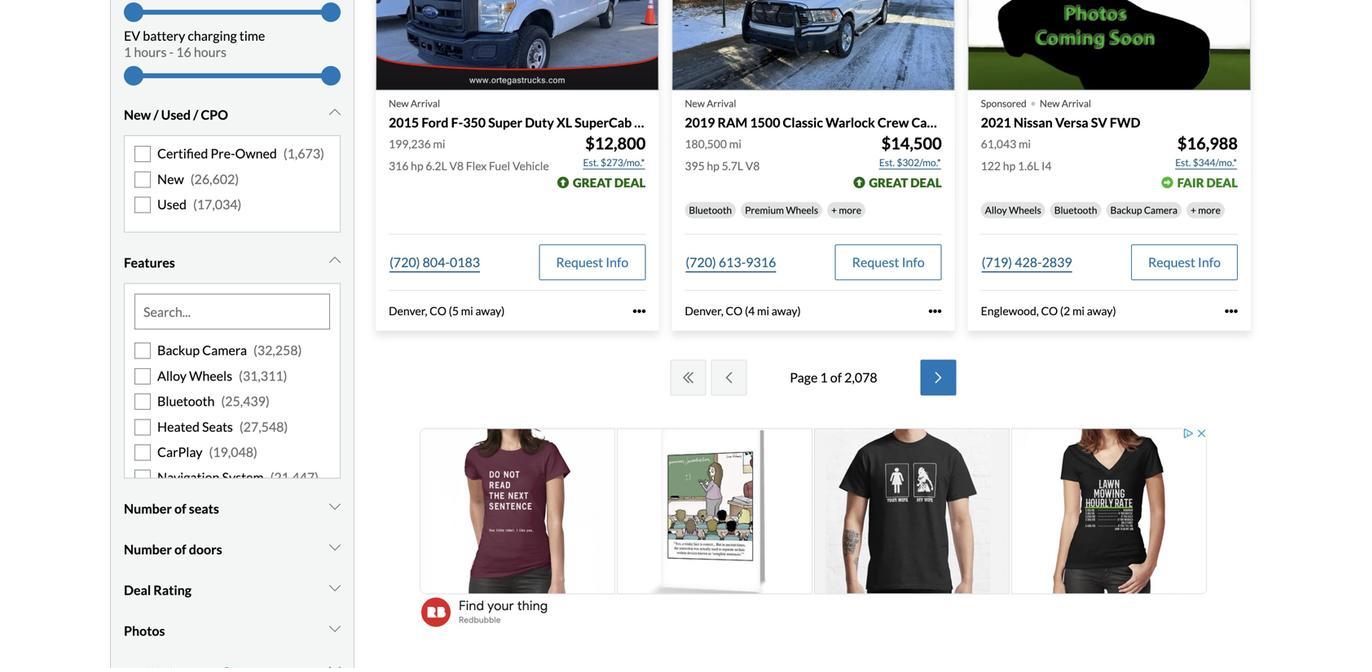 Task type: describe. For each thing, give the bounding box(es) containing it.
2839
[[1042, 254, 1073, 270]]

carplay
[[157, 444, 203, 460]]

photos
[[124, 623, 165, 639]]

supercab
[[575, 114, 632, 130]]

613-
[[719, 254, 746, 270]]

4wd inside new arrival 2019 ram 1500 classic warlock crew cab 4wd
[[937, 114, 968, 130]]

arrival for $14,500
[[707, 97, 736, 109]]

cpo
[[201, 107, 228, 123]]

backup for backup camera
[[1111, 204, 1142, 216]]

395
[[685, 159, 705, 173]]

fair
[[1178, 175, 1205, 190]]

1 horizontal spatial bluetooth
[[689, 204, 732, 216]]

backup for backup camera (32,258)
[[157, 343, 200, 358]]

(720) 804-0183
[[390, 254, 480, 270]]

request for $12,800
[[556, 254, 603, 270]]

great for $14,500
[[869, 175, 908, 190]]

deal rating button
[[124, 570, 341, 611]]

hp for $16,988
[[1003, 159, 1016, 173]]

camera for backup camera (32,258)
[[202, 343, 247, 358]]

charging
[[188, 28, 237, 44]]

1 maximum slider from the top
[[321, 3, 341, 22]]

nissan
[[1014, 114, 1053, 130]]

wheels for alloy wheels
[[1009, 204, 1042, 216]]

est. $273/mo.* button
[[582, 154, 646, 171]]

chevron down image for number of doors
[[329, 541, 341, 554]]

white 2015 ford f-350 super duty xl supercab 4wd pickup truck four-wheel drive 6-speed automatic image
[[376, 0, 659, 90]]

minimum slider for 2nd 'maximum' slider from the bottom
[[124, 3, 143, 22]]

$302/mo.*
[[897, 157, 941, 168]]

(719)
[[982, 254, 1013, 270]]

est. $302/mo.* button
[[879, 154, 942, 171]]

denver, for $12,800
[[389, 304, 428, 318]]

2 + from the left
[[1191, 204, 1197, 216]]

deal for $16,988
[[1207, 175, 1238, 190]]

englewood,
[[981, 304, 1039, 318]]

est. $344/mo.* button
[[1175, 154, 1238, 171]]

(720) 613-9316
[[686, 254, 776, 270]]

wheels for alloy wheels (31,311)
[[189, 368, 232, 384]]

(27,548)
[[240, 419, 288, 435]]

$16,988
[[1178, 134, 1238, 153]]

(25,439)
[[221, 393, 270, 409]]

co for $16,988
[[1041, 304, 1058, 318]]

heated
[[157, 419, 200, 435]]

time
[[239, 28, 265, 44]]

chevron down image for number of seats
[[329, 500, 341, 513]]

new / used / cpo
[[124, 107, 228, 123]]

away) for $16,988
[[1087, 304, 1117, 318]]

of for seats
[[174, 501, 186, 517]]

hp for $14,500
[[707, 159, 720, 173]]

co for $12,800
[[430, 304, 447, 318]]

seats
[[189, 501, 219, 517]]

2 hours from the left
[[194, 44, 227, 60]]

number of seats
[[124, 501, 219, 517]]

deal
[[124, 583, 151, 599]]

2019
[[685, 114, 715, 130]]

new for new (26,602)
[[157, 171, 184, 187]]

4 chevron down image from the top
[[329, 663, 341, 668]]

ellipsis h image for $12,800
[[633, 305, 646, 318]]

doors
[[189, 542, 222, 558]]

est. for $16,988
[[1176, 157, 1191, 168]]

(719) 428-2839
[[982, 254, 1073, 270]]

deal for $14,500
[[911, 175, 942, 190]]

rating
[[153, 583, 192, 599]]

new (26,602)
[[157, 171, 239, 187]]

used inside new / used / cpo dropdown button
[[161, 107, 191, 123]]

4wd inside new arrival 2015 ford f-350 super duty xl supercab 4wd
[[634, 114, 665, 130]]

0 vertical spatial of
[[830, 370, 842, 386]]

hp for $12,800
[[411, 159, 424, 173]]

-
[[169, 44, 174, 60]]

122
[[981, 159, 1001, 173]]

(2
[[1060, 304, 1071, 318]]

wheels for premium wheels
[[786, 204, 818, 216]]

1 / from the left
[[154, 107, 159, 123]]

v8 for $14,500
[[746, 159, 760, 173]]

est. for $12,800
[[583, 157, 599, 168]]

used (17,034)
[[157, 196, 242, 212]]

chevron down image for new / used / cpo
[[329, 106, 341, 119]]

$12,800
[[585, 134, 646, 153]]

$344/mo.*
[[1193, 157, 1237, 168]]

(17,034)
[[193, 196, 242, 212]]

new for new / used / cpo
[[124, 107, 151, 123]]

deal for $12,800
[[615, 175, 646, 190]]

duty
[[525, 114, 554, 130]]

804-
[[423, 254, 450, 270]]

warlock
[[826, 114, 875, 130]]

info for $16,988
[[1198, 254, 1221, 270]]

(32,258)
[[254, 343, 302, 358]]

premium wheels
[[745, 204, 818, 216]]

great deal for $14,500
[[869, 175, 942, 190]]

(19,048)
[[209, 444, 257, 460]]

ford
[[422, 114, 449, 130]]

1 more from the left
[[839, 204, 862, 216]]

new / used / cpo button
[[124, 95, 341, 135]]

1500
[[750, 114, 780, 130]]

new arrival 2019 ram 1500 classic warlock crew cab 4wd
[[685, 97, 968, 130]]

1 inside ev battery charging time 1 hours - 16 hours
[[124, 44, 131, 60]]

new for new arrival 2015 ford f-350 super duty xl supercab 4wd
[[389, 97, 409, 109]]

great deal for $12,800
[[573, 175, 646, 190]]

system
[[222, 470, 264, 486]]

navigation
[[157, 470, 220, 486]]

(31,311)
[[239, 368, 287, 384]]

request info button for $14,500
[[835, 245, 942, 280]]

2 more from the left
[[1198, 204, 1221, 216]]

arrival for $12,800
[[411, 97, 440, 109]]

backup camera
[[1111, 204, 1178, 216]]

number for number of doors
[[124, 542, 172, 558]]

great for $12,800
[[573, 175, 612, 190]]

chevron left image
[[721, 371, 737, 384]]

new inside sponsored · new arrival 2021 nissan versa sv fwd
[[1040, 97, 1060, 109]]

mi right (2
[[1073, 304, 1085, 318]]

alloy wheels (31,311)
[[157, 368, 287, 384]]

1 vertical spatial used
[[157, 196, 187, 212]]

advertisement element
[[418, 427, 1209, 631]]

$14,500
[[882, 134, 942, 153]]

seats
[[202, 419, 233, 435]]

1.6l
[[1018, 159, 1040, 173]]

number of doors
[[124, 542, 222, 558]]

certified
[[157, 146, 208, 162]]

(720) 804-0183 button
[[389, 245, 481, 280]]

2 + more from the left
[[1191, 204, 1221, 216]]

page 1 of 2,078
[[790, 370, 878, 386]]

certified pre-owned (1,673)
[[157, 146, 324, 162]]

features button
[[124, 243, 341, 283]]

request for $14,500
[[852, 254, 900, 270]]

(26,602)
[[191, 171, 239, 187]]

350
[[463, 114, 486, 130]]

bluetooth (25,439)
[[157, 393, 270, 409]]

arrival inside sponsored · new arrival 2021 nissan versa sv fwd
[[1062, 97, 1091, 109]]

battery
[[143, 28, 185, 44]]

0 horizontal spatial bluetooth
[[157, 393, 215, 409]]

1 + from the left
[[832, 204, 837, 216]]

(21,447)
[[270, 470, 319, 486]]



Task type: vqa. For each thing, say whether or not it's contained in the screenshot.


Task type: locate. For each thing, give the bounding box(es) containing it.
request for $16,988
[[1149, 254, 1196, 270]]

1 horizontal spatial v8
[[746, 159, 760, 173]]

2 deal from the left
[[911, 175, 942, 190]]

deal
[[615, 175, 646, 190], [911, 175, 942, 190], [1207, 175, 1238, 190]]

more
[[839, 204, 862, 216], [1198, 204, 1221, 216]]

chevron down image inside number of seats dropdown button
[[329, 500, 341, 513]]

3 chevron down image from the top
[[329, 623, 341, 636]]

great deal down est. $273/mo.* button
[[573, 175, 646, 190]]

2 horizontal spatial away)
[[1087, 304, 1117, 318]]

arrival
[[411, 97, 440, 109], [707, 97, 736, 109], [1062, 97, 1091, 109]]

bluetooth up heated
[[157, 393, 215, 409]]

mi down ram
[[729, 137, 742, 151]]

chevron down image inside features dropdown button
[[329, 254, 341, 267]]

1 horizontal spatial hp
[[707, 159, 720, 173]]

1 horizontal spatial wheels
[[786, 204, 818, 216]]

chevron down image for photos
[[329, 623, 341, 636]]

316
[[389, 159, 409, 173]]

1 vertical spatial number
[[124, 542, 172, 558]]

1 vertical spatial 1
[[820, 370, 828, 386]]

0 horizontal spatial request info button
[[539, 245, 646, 280]]

v8 left flex
[[449, 159, 464, 173]]

flex
[[466, 159, 487, 173]]

crew
[[878, 114, 909, 130]]

arrival up ford
[[411, 97, 440, 109]]

3 request info from the left
[[1149, 254, 1221, 270]]

2 / from the left
[[193, 107, 198, 123]]

request info button for $12,800
[[539, 245, 646, 280]]

428-
[[1015, 254, 1042, 270]]

denver, for $14,500
[[685, 304, 724, 318]]

sponsored · new arrival 2021 nissan versa sv fwd
[[981, 87, 1141, 130]]

0 horizontal spatial alloy
[[157, 368, 187, 384]]

2 4wd from the left
[[937, 114, 968, 130]]

1 horizontal spatial request info
[[852, 254, 925, 270]]

(720) inside button
[[686, 254, 716, 270]]

0 horizontal spatial est.
[[583, 157, 599, 168]]

chevron down image inside "number of doors" dropdown button
[[329, 541, 341, 554]]

est.
[[583, 157, 599, 168], [879, 157, 895, 168], [1176, 157, 1191, 168]]

chevron down image inside photos dropdown button
[[329, 623, 341, 636]]

1 horizontal spatial request info button
[[835, 245, 942, 280]]

alloy wheels
[[985, 204, 1042, 216]]

of left 'doors'
[[174, 542, 186, 558]]

est. down $12,800
[[583, 157, 599, 168]]

minimum slider
[[124, 3, 143, 22], [124, 66, 143, 86]]

2 chevron down image from the top
[[329, 541, 341, 554]]

ellipsis h image
[[633, 305, 646, 318], [929, 305, 942, 318], [1225, 305, 1238, 318]]

info for $12,800
[[606, 254, 629, 270]]

1 horizontal spatial 1
[[820, 370, 828, 386]]

180,500 mi 395 hp 5.7l v8
[[685, 137, 760, 173]]

3 chevron down image from the top
[[329, 582, 341, 595]]

2 great deal from the left
[[869, 175, 942, 190]]

1 horizontal spatial camera
[[1144, 204, 1178, 216]]

hp inside 199,236 mi 316 hp 6.2l v8 flex fuel vehicle
[[411, 159, 424, 173]]

2 chevron down image from the top
[[329, 500, 341, 513]]

1 denver, from the left
[[389, 304, 428, 318]]

(720) for $14,500
[[686, 254, 716, 270]]

chevron double left image
[[680, 371, 696, 384]]

2 horizontal spatial arrival
[[1062, 97, 1091, 109]]

of inside number of seats dropdown button
[[174, 501, 186, 517]]

super
[[488, 114, 523, 130]]

Search... field
[[135, 295, 329, 329]]

away) right the (4
[[772, 304, 801, 318]]

1 minimum slider from the top
[[124, 3, 143, 22]]

away) right (2
[[1087, 304, 1117, 318]]

number
[[124, 501, 172, 517], [124, 542, 172, 558]]

+
[[832, 204, 837, 216], [1191, 204, 1197, 216]]

$16,988 est. $344/mo.*
[[1176, 134, 1238, 168]]

0 horizontal spatial wheels
[[189, 368, 232, 384]]

3 co from the left
[[1041, 304, 1058, 318]]

co
[[430, 304, 447, 318], [726, 304, 743, 318], [1041, 304, 1058, 318]]

new
[[389, 97, 409, 109], [685, 97, 705, 109], [1040, 97, 1060, 109], [124, 107, 151, 123], [157, 171, 184, 187]]

alloy for alloy wheels (31,311)
[[157, 368, 187, 384]]

1
[[124, 44, 131, 60], [820, 370, 828, 386]]

wheels down 1.6l
[[1009, 204, 1042, 216]]

chevron down image for deal rating
[[329, 582, 341, 595]]

of for doors
[[174, 542, 186, 558]]

2 horizontal spatial co
[[1041, 304, 1058, 318]]

englewood, co (2 mi away)
[[981, 304, 1117, 318]]

hours left -
[[134, 44, 167, 60]]

new up 2015
[[389, 97, 409, 109]]

2 request from the left
[[852, 254, 900, 270]]

4wd
[[634, 114, 665, 130], [937, 114, 968, 130]]

2 v8 from the left
[[746, 159, 760, 173]]

away) right (5
[[476, 304, 505, 318]]

of left seats
[[174, 501, 186, 517]]

white 2019 ram 1500 classic warlock crew cab 4wd pickup truck four-wheel drive 8-speed automatic image
[[672, 0, 955, 90]]

arrival inside new arrival 2019 ram 1500 classic warlock crew cab 4wd
[[707, 97, 736, 109]]

hp right 122 at the right of the page
[[1003, 159, 1016, 173]]

chevron down image inside new / used / cpo dropdown button
[[329, 106, 341, 119]]

5.7l
[[722, 159, 743, 173]]

2 request info from the left
[[852, 254, 925, 270]]

1 horizontal spatial 4wd
[[937, 114, 968, 130]]

0 horizontal spatial denver,
[[389, 304, 428, 318]]

0 vertical spatial backup
[[1111, 204, 1142, 216]]

0 horizontal spatial away)
[[476, 304, 505, 318]]

wheels up bluetooth (25,439)
[[189, 368, 232, 384]]

1 + more from the left
[[832, 204, 862, 216]]

fuel
[[489, 159, 510, 173]]

0 horizontal spatial co
[[430, 304, 447, 318]]

co for $14,500
[[726, 304, 743, 318]]

number inside dropdown button
[[124, 501, 172, 517]]

2 (720) from the left
[[686, 254, 716, 270]]

est. inside $14,500 est. $302/mo.*
[[879, 157, 895, 168]]

0 horizontal spatial request
[[556, 254, 603, 270]]

camera up alloy wheels (31,311)
[[202, 343, 247, 358]]

0 horizontal spatial + more
[[832, 204, 862, 216]]

4wd up $12,800
[[634, 114, 665, 130]]

2 horizontal spatial wheels
[[1009, 204, 1042, 216]]

2 vertical spatial of
[[174, 542, 186, 558]]

1 horizontal spatial great
[[869, 175, 908, 190]]

minimum slider down ev
[[124, 66, 143, 86]]

alloy down 122 at the right of the page
[[985, 204, 1007, 216]]

3 deal from the left
[[1207, 175, 1238, 190]]

vehicle
[[513, 159, 549, 173]]

1 horizontal spatial + more
[[1191, 204, 1221, 216]]

co left (2
[[1041, 304, 1058, 318]]

new for new arrival 2019 ram 1500 classic warlock crew cab 4wd
[[685, 97, 705, 109]]

(720) inside button
[[390, 254, 420, 270]]

3 arrival from the left
[[1062, 97, 1091, 109]]

chevron down image
[[329, 106, 341, 119], [329, 500, 341, 513], [329, 623, 341, 636], [329, 663, 341, 668]]

1 chevron down image from the top
[[329, 254, 341, 267]]

denver, co (4 mi away)
[[685, 304, 801, 318]]

0 vertical spatial maximum slider
[[321, 3, 341, 22]]

199,236 mi 316 hp 6.2l v8 flex fuel vehicle
[[389, 137, 549, 173]]

great down est. $302/mo.* button
[[869, 175, 908, 190]]

mi right the (4
[[757, 304, 770, 318]]

bluetooth up 2839
[[1055, 204, 1098, 216]]

2 arrival from the left
[[707, 97, 736, 109]]

hp inside 61,043 mi 122 hp 1.6l i4
[[1003, 159, 1016, 173]]

1 request from the left
[[556, 254, 603, 270]]

classic
[[783, 114, 823, 130]]

hours
[[134, 44, 167, 60], [194, 44, 227, 60]]

bluetooth down 395
[[689, 204, 732, 216]]

0 horizontal spatial backup
[[157, 343, 200, 358]]

0 horizontal spatial (720)
[[390, 254, 420, 270]]

hours down "charging"
[[194, 44, 227, 60]]

away) for $12,800
[[476, 304, 505, 318]]

2 great from the left
[[869, 175, 908, 190]]

of inside "number of doors" dropdown button
[[174, 542, 186, 558]]

1 (720) from the left
[[390, 254, 420, 270]]

2 horizontal spatial info
[[1198, 254, 1221, 270]]

1 great from the left
[[573, 175, 612, 190]]

2021
[[981, 114, 1011, 130]]

2 maximum slider from the top
[[321, 66, 341, 86]]

1 horizontal spatial (720)
[[686, 254, 716, 270]]

used left cpo
[[161, 107, 191, 123]]

denver, left (5
[[389, 304, 428, 318]]

1 4wd from the left
[[634, 114, 665, 130]]

pre-
[[211, 146, 235, 162]]

xl
[[557, 114, 572, 130]]

1 horizontal spatial /
[[193, 107, 198, 123]]

1 horizontal spatial +
[[1191, 204, 1197, 216]]

deal down $302/mo.*
[[911, 175, 942, 190]]

0 horizontal spatial more
[[839, 204, 862, 216]]

photos button
[[124, 611, 341, 652]]

3 est. from the left
[[1176, 157, 1191, 168]]

ellipsis h image for $14,500
[[929, 305, 942, 318]]

1 vertical spatial of
[[174, 501, 186, 517]]

2 number from the top
[[124, 542, 172, 558]]

mi
[[433, 137, 445, 151], [729, 137, 742, 151], [1019, 137, 1031, 151], [461, 304, 473, 318], [757, 304, 770, 318], [1073, 304, 1085, 318]]

new inside new arrival 2019 ram 1500 classic warlock crew cab 4wd
[[685, 97, 705, 109]]

denver,
[[389, 304, 428, 318], [685, 304, 724, 318]]

1 chevron down image from the top
[[329, 106, 341, 119]]

0 horizontal spatial request info
[[556, 254, 629, 270]]

2 away) from the left
[[772, 304, 801, 318]]

number up deal rating
[[124, 542, 172, 558]]

wheels right premium
[[786, 204, 818, 216]]

1 horizontal spatial more
[[1198, 204, 1221, 216]]

2 horizontal spatial hp
[[1003, 159, 1016, 173]]

0 horizontal spatial arrival
[[411, 97, 440, 109]]

cab
[[912, 114, 935, 130]]

new up 2019
[[685, 97, 705, 109]]

9316
[[746, 254, 776, 270]]

1 great deal from the left
[[573, 175, 646, 190]]

$273/mo.*
[[601, 157, 645, 168]]

mi inside 180,500 mi 395 hp 5.7l v8
[[729, 137, 742, 151]]

1 down ev
[[124, 44, 131, 60]]

est. up fair
[[1176, 157, 1191, 168]]

more down fair deal
[[1198, 204, 1221, 216]]

1 est. from the left
[[583, 157, 599, 168]]

hp inside 180,500 mi 395 hp 5.7l v8
[[707, 159, 720, 173]]

versa
[[1056, 114, 1089, 130]]

0 horizontal spatial 4wd
[[634, 114, 665, 130]]

4wd right cab
[[937, 114, 968, 130]]

0 horizontal spatial /
[[154, 107, 159, 123]]

0 vertical spatial minimum slider
[[124, 3, 143, 22]]

1 ellipsis h image from the left
[[633, 305, 646, 318]]

of left 2,078
[[830, 370, 842, 386]]

+ more down fair deal
[[1191, 204, 1221, 216]]

est. down $14,500
[[879, 157, 895, 168]]

arrival inside new arrival 2015 ford f-350 super duty xl supercab 4wd
[[411, 97, 440, 109]]

2,078
[[845, 370, 878, 386]]

1 away) from the left
[[476, 304, 505, 318]]

hp right 316
[[411, 159, 424, 173]]

navigation system (21,447)
[[157, 470, 319, 486]]

2 est. from the left
[[879, 157, 895, 168]]

1 info from the left
[[606, 254, 629, 270]]

f-
[[451, 114, 463, 130]]

sv
[[1091, 114, 1108, 130]]

0 horizontal spatial camera
[[202, 343, 247, 358]]

great down est. $273/mo.* button
[[573, 175, 612, 190]]

0 vertical spatial camera
[[1144, 204, 1178, 216]]

alloy up bluetooth (25,439)
[[157, 368, 187, 384]]

1 v8 from the left
[[449, 159, 464, 173]]

2 denver, from the left
[[685, 304, 724, 318]]

est. for $14,500
[[879, 157, 895, 168]]

arrival up ram
[[707, 97, 736, 109]]

v8
[[449, 159, 464, 173], [746, 159, 760, 173]]

61,043
[[981, 137, 1017, 151]]

1 co from the left
[[430, 304, 447, 318]]

3 away) from the left
[[1087, 304, 1117, 318]]

61,043 mi 122 hp 1.6l i4
[[981, 137, 1052, 173]]

away) for $14,500
[[772, 304, 801, 318]]

1 vertical spatial minimum slider
[[124, 66, 143, 86]]

chevron down image inside deal rating dropdown button
[[329, 582, 341, 595]]

mi up 1.6l
[[1019, 137, 1031, 151]]

camera for backup camera
[[1144, 204, 1178, 216]]

heated seats (27,548)
[[157, 419, 288, 435]]

arrival up the versa
[[1062, 97, 1091, 109]]

(720)
[[390, 254, 420, 270], [686, 254, 716, 270]]

0 horizontal spatial 1
[[124, 44, 131, 60]]

denver, co (5 mi away)
[[389, 304, 505, 318]]

3 request from the left
[[1149, 254, 1196, 270]]

0 horizontal spatial great
[[573, 175, 612, 190]]

1 horizontal spatial hours
[[194, 44, 227, 60]]

more right premium wheels
[[839, 204, 862, 216]]

1 horizontal spatial deal
[[911, 175, 942, 190]]

co left the (4
[[726, 304, 743, 318]]

chevron right image
[[931, 371, 947, 384]]

maximum slider
[[321, 3, 341, 22], [321, 66, 341, 86]]

alloy
[[985, 204, 1007, 216], [157, 368, 187, 384]]

hp right 395
[[707, 159, 720, 173]]

0 horizontal spatial hours
[[134, 44, 167, 60]]

great deal
[[573, 175, 646, 190], [869, 175, 942, 190]]

2 request info button from the left
[[835, 245, 942, 280]]

1 arrival from the left
[[411, 97, 440, 109]]

new down certified
[[157, 171, 184, 187]]

1 horizontal spatial away)
[[772, 304, 801, 318]]

page
[[790, 370, 818, 386]]

camera down fair
[[1144, 204, 1178, 216]]

1 vertical spatial maximum slider
[[321, 66, 341, 86]]

request info for $14,500
[[852, 254, 925, 270]]

ellipsis h image for $16,988
[[1225, 305, 1238, 318]]

0 horizontal spatial info
[[606, 254, 629, 270]]

number of seats button
[[124, 489, 341, 530]]

est. inside $16,988 est. $344/mo.*
[[1176, 157, 1191, 168]]

1 hours from the left
[[134, 44, 167, 60]]

backup camera (32,258)
[[157, 343, 302, 358]]

info for $14,500
[[902, 254, 925, 270]]

2 horizontal spatial est.
[[1176, 157, 1191, 168]]

+ more right premium wheels
[[832, 204, 862, 216]]

number inside dropdown button
[[124, 542, 172, 558]]

fwd
[[1110, 114, 1141, 130]]

new left cpo
[[124, 107, 151, 123]]

new right ·
[[1040, 97, 1060, 109]]

ev battery charging time 1 hours - 16 hours
[[124, 28, 265, 60]]

chevron down image
[[329, 254, 341, 267], [329, 541, 341, 554], [329, 582, 341, 595]]

3 ellipsis h image from the left
[[1225, 305, 1238, 318]]

3 hp from the left
[[1003, 159, 1016, 173]]

1 horizontal spatial backup
[[1111, 204, 1142, 216]]

0 horizontal spatial hp
[[411, 159, 424, 173]]

+ down fair
[[1191, 204, 1197, 216]]

request info button
[[539, 245, 646, 280], [835, 245, 942, 280], [1131, 245, 1238, 280]]

1 horizontal spatial ellipsis h image
[[929, 305, 942, 318]]

2 horizontal spatial ellipsis h image
[[1225, 305, 1238, 318]]

deal down $344/mo.*
[[1207, 175, 1238, 190]]

mi right (5
[[461, 304, 473, 318]]

1 vertical spatial alloy
[[157, 368, 187, 384]]

1 vertical spatial chevron down image
[[329, 541, 341, 554]]

(5
[[449, 304, 459, 318]]

alloy for alloy wheels
[[985, 204, 1007, 216]]

sponsored
[[981, 97, 1027, 109]]

camera
[[1144, 204, 1178, 216], [202, 343, 247, 358]]

0 horizontal spatial deal
[[615, 175, 646, 190]]

2 horizontal spatial request info
[[1149, 254, 1221, 270]]

1 right page at the right bottom of the page
[[820, 370, 828, 386]]

great deal down est. $302/mo.* button
[[869, 175, 942, 190]]

number up "number of doors"
[[124, 501, 172, 517]]

mi down ford
[[433, 137, 445, 151]]

/ left cpo
[[193, 107, 198, 123]]

deal down $273/mo.* in the left top of the page
[[615, 175, 646, 190]]

3 request info button from the left
[[1131, 245, 1238, 280]]

mi inside 61,043 mi 122 hp 1.6l i4
[[1019, 137, 1031, 151]]

1 horizontal spatial arrival
[[707, 97, 736, 109]]

0183
[[450, 254, 480, 270]]

6.2l
[[426, 159, 447, 173]]

denver, left the (4
[[685, 304, 724, 318]]

request info button for $16,988
[[1131, 245, 1238, 280]]

2 horizontal spatial request info button
[[1131, 245, 1238, 280]]

(720) left 613-
[[686, 254, 716, 270]]

new inside new arrival 2015 ford f-350 super duty xl supercab 4wd
[[389, 97, 409, 109]]

1 vertical spatial backup
[[157, 343, 200, 358]]

1 horizontal spatial great deal
[[869, 175, 942, 190]]

2 horizontal spatial deal
[[1207, 175, 1238, 190]]

i4
[[1042, 159, 1052, 173]]

(720) for $12,800
[[390, 254, 420, 270]]

request info for $16,988
[[1149, 254, 1221, 270]]

co left (5
[[430, 304, 447, 318]]

0 vertical spatial number
[[124, 501, 172, 517]]

owned
[[235, 146, 277, 162]]

2 co from the left
[[726, 304, 743, 318]]

1 horizontal spatial alloy
[[985, 204, 1007, 216]]

2 horizontal spatial bluetooth
[[1055, 204, 1098, 216]]

+ right premium wheels
[[832, 204, 837, 216]]

request info
[[556, 254, 629, 270], [852, 254, 925, 270], [1149, 254, 1221, 270]]

1 horizontal spatial est.
[[879, 157, 895, 168]]

new inside dropdown button
[[124, 107, 151, 123]]

0 horizontal spatial ellipsis h image
[[633, 305, 646, 318]]

2 vertical spatial chevron down image
[[329, 582, 341, 595]]

$12,800 est. $273/mo.*
[[583, 134, 646, 168]]

(720) 613-9316 button
[[685, 245, 777, 280]]

1 number from the top
[[124, 501, 172, 517]]

1 horizontal spatial denver,
[[685, 304, 724, 318]]

3 info from the left
[[1198, 254, 1221, 270]]

2 ellipsis h image from the left
[[929, 305, 942, 318]]

v8 for $12,800
[[449, 159, 464, 173]]

minimum slider up ev
[[124, 3, 143, 22]]

v8 right 5.7l
[[746, 159, 760, 173]]

v8 inside 199,236 mi 316 hp 6.2l v8 flex fuel vehicle
[[449, 159, 464, 173]]

2 minimum slider from the top
[[124, 66, 143, 86]]

silver 2021 nissan versa sv fwd sedan front-wheel drive automatic image
[[968, 0, 1251, 90]]

1 vertical spatial camera
[[202, 343, 247, 358]]

est. inside $12,800 est. $273/mo.*
[[583, 157, 599, 168]]

1 deal from the left
[[615, 175, 646, 190]]

premium
[[745, 204, 784, 216]]

1 hp from the left
[[411, 159, 424, 173]]

1 horizontal spatial info
[[902, 254, 925, 270]]

request
[[556, 254, 603, 270], [852, 254, 900, 270], [1149, 254, 1196, 270]]

chevron down image for features
[[329, 254, 341, 267]]

/ up certified
[[154, 107, 159, 123]]

used down new (26,602)
[[157, 196, 187, 212]]

1 horizontal spatial co
[[726, 304, 743, 318]]

0 vertical spatial chevron down image
[[329, 254, 341, 267]]

request info for $12,800
[[556, 254, 629, 270]]

2 hp from the left
[[707, 159, 720, 173]]

0 horizontal spatial +
[[832, 204, 837, 216]]

(720) left 804-
[[390, 254, 420, 270]]

ev
[[124, 28, 140, 44]]

0 vertical spatial alloy
[[985, 204, 1007, 216]]

backup
[[1111, 204, 1142, 216], [157, 343, 200, 358]]

minimum slider for first 'maximum' slider from the bottom
[[124, 66, 143, 86]]

0 vertical spatial 1
[[124, 44, 131, 60]]

·
[[1030, 87, 1037, 116]]

mi inside 199,236 mi 316 hp 6.2l v8 flex fuel vehicle
[[433, 137, 445, 151]]

1 request info from the left
[[556, 254, 629, 270]]

1 horizontal spatial request
[[852, 254, 900, 270]]

2 horizontal spatial request
[[1149, 254, 1196, 270]]

0 vertical spatial used
[[161, 107, 191, 123]]

v8 inside 180,500 mi 395 hp 5.7l v8
[[746, 159, 760, 173]]

199,236
[[389, 137, 431, 151]]

number for number of seats
[[124, 501, 172, 517]]

0 horizontal spatial v8
[[449, 159, 464, 173]]

new arrival 2015 ford f-350 super duty xl supercab 4wd
[[389, 97, 665, 130]]

number of doors button
[[124, 530, 341, 570]]

0 horizontal spatial great deal
[[573, 175, 646, 190]]

1 request info button from the left
[[539, 245, 646, 280]]

2 info from the left
[[902, 254, 925, 270]]

180,500
[[685, 137, 727, 151]]



